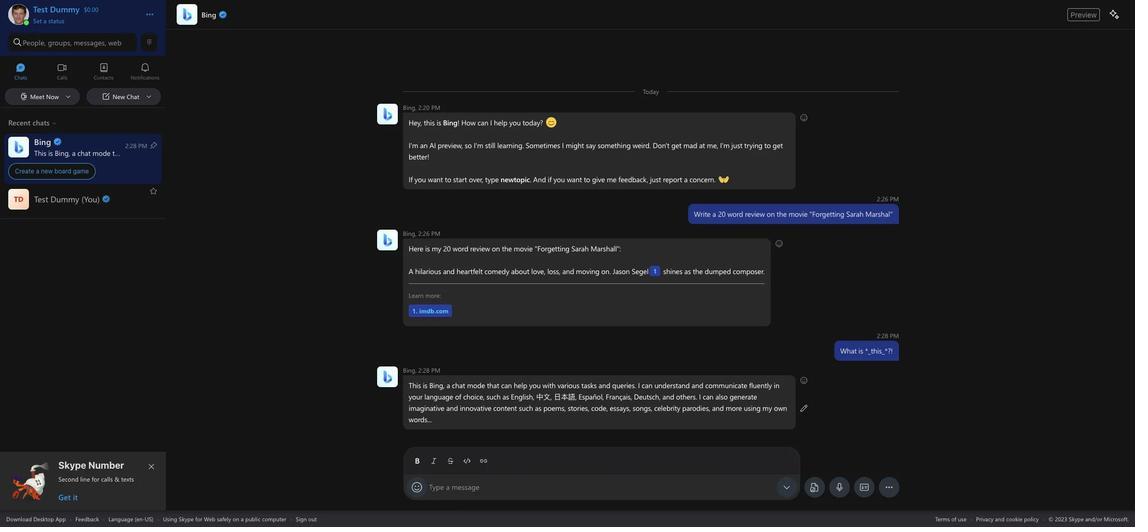 Task type: describe. For each thing, give the bounding box(es) containing it.
download
[[6, 516, 32, 523]]

of inside the this is bing, a chat mode that can help you with various tasks and queries. i can understand and communicate fluently in your language of choice, such as english, 中文, 日本語, español, français, deutsch, and others. i can also generate imaginative and innovative content such as poems, stories, code, essays, songs, celebrity parodies, and more using my own words...
[[455, 392, 461, 402]]

bing, for bing, 2:20 pm
[[403, 103, 416, 112]]

terms
[[936, 516, 950, 523]]

use
[[958, 516, 967, 523]]

and up others.
[[692, 381, 703, 391]]

on for "forgetting
[[767, 209, 775, 219]]

public
[[245, 516, 261, 523]]

safely
[[217, 516, 231, 523]]

for for calls
[[92, 475, 99, 484]]

0 vertical spatial as
[[684, 267, 691, 276]]

choice,
[[463, 392, 484, 402]]

bing
[[443, 118, 457, 128]]

a inside the this is bing, a chat mode that can help you with various tasks and queries. i can understand and communicate fluently in your language of choice, such as english, 中文, 日本語, español, français, deutsch, and others. i can also generate imaginative and innovative content such as poems, stories, code, essays, songs, celebrity parodies, and more using my own words...
[[446, 381, 450, 391]]

privacy and cookie policy
[[976, 516, 1039, 523]]

with
[[542, 381, 556, 391]]

your
[[409, 392, 422, 402]]

this
[[409, 381, 421, 391]]

using
[[744, 404, 761, 413]]

today?
[[522, 118, 543, 128]]

this
[[424, 118, 435, 128]]

out
[[308, 516, 317, 523]]

tasks
[[581, 381, 597, 391]]

2:26 pm
[[877, 195, 899, 203]]

deutsch,
[[634, 392, 661, 402]]

songs,
[[633, 404, 652, 413]]

feedback link
[[75, 516, 99, 523]]

the inside here is my 20 word review on the movie "forgetting sarah marshall": a hilarious and heartfelt comedy about love, loss, and moving on.
[[502, 244, 512, 254]]

i inside the i'm an ai preview, so i'm still learning. sometimes i might say something weird. don't get mad at me, i'm just trying to get better! if you want to start over, type
[[562, 141, 564, 150]]

heartfelt
[[456, 267, 483, 276]]

terms of use link
[[936, 516, 967, 523]]

fluently
[[749, 381, 772, 391]]

and down language
[[446, 404, 458, 413]]

review inside here is my 20 word review on the movie "forgetting sarah marshall": a hilarious and heartfelt comedy about love, loss, and moving on.
[[470, 244, 490, 254]]

is for what is *_this_*?!
[[859, 346, 863, 356]]

bing, 2:28 pm
[[403, 366, 440, 375]]

new
[[41, 167, 53, 175]]

over,
[[469, 175, 483, 184]]

dumped
[[705, 267, 731, 276]]

0 vertical spatial movie
[[789, 209, 808, 219]]

0 vertical spatial 20
[[718, 209, 726, 219]]

2 vertical spatial the
[[693, 267, 703, 276]]

more
[[726, 404, 742, 413]]

(en-
[[135, 516, 145, 523]]

can right how
[[477, 118, 488, 128]]

us)
[[145, 516, 154, 523]]

2 get from the left
[[773, 141, 783, 150]]

messages,
[[74, 37, 106, 47]]

also
[[715, 392, 728, 402]]

in
[[774, 381, 779, 391]]

me,
[[707, 141, 718, 150]]

2 vertical spatial as
[[535, 404, 541, 413]]

1 horizontal spatial such
[[519, 404, 533, 413]]

2 want from the left
[[567, 175, 582, 184]]

set a status
[[33, 17, 64, 25]]

status
[[48, 17, 64, 25]]

marshal"
[[865, 209, 893, 219]]

composer.
[[733, 267, 764, 276]]

can up deutsch,
[[642, 381, 652, 391]]

ai
[[429, 141, 436, 150]]

1 vertical spatial skype
[[179, 516, 194, 523]]

*_this_*?!
[[865, 346, 893, 356]]

web
[[204, 516, 215, 523]]

shines as the dumped composer.
[[661, 267, 764, 276]]

2 i'm from the left
[[474, 141, 483, 150]]

for for web
[[195, 516, 202, 523]]

segel
[[632, 267, 649, 276]]

you inside the i'm an ai preview, so i'm still learning. sometimes i might say something weird. don't get mad at me, i'm just trying to get better! if you want to start over, type
[[414, 175, 426, 184]]

sign out
[[296, 516, 317, 523]]

a right write
[[712, 209, 716, 219]]

français,
[[606, 392, 632, 402]]

"forgetting inside here is my 20 word review on the movie "forgetting sarah marshall": a hilarious and heartfelt comedy about love, loss, and moving on.
[[535, 244, 569, 254]]

1 horizontal spatial to
[[584, 175, 590, 184]]

weird.
[[633, 141, 651, 150]]

a right report
[[684, 175, 688, 184]]

say
[[586, 141, 596, 150]]

desktop
[[33, 516, 54, 523]]

loss,
[[547, 267, 560, 276]]

hey, this is bing ! how can i help you today?
[[409, 118, 545, 128]]

0 horizontal spatial just
[[650, 175, 661, 184]]

and down also on the bottom right
[[712, 404, 724, 413]]

3 i'm from the left
[[720, 141, 730, 150]]

my inside the this is bing, a chat mode that can help you with various tasks and queries. i can understand and communicate fluently in your language of choice, such as english, 中文, 日本語, español, français, deutsch, and others. i can also generate imaginative and innovative content such as poems, stories, code, essays, songs, celebrity parodies, and more using my own words...
[[762, 404, 772, 413]]

jason segel
[[613, 267, 649, 276]]

0 vertical spatial "forgetting
[[809, 209, 844, 219]]

create
[[15, 167, 34, 175]]

1 vertical spatial 2:26
[[418, 229, 429, 238]]

i up deutsch,
[[638, 381, 640, 391]]

love,
[[531, 267, 545, 276]]

words...
[[409, 415, 432, 425]]

and right hilarious
[[443, 267, 455, 276]]

what
[[840, 346, 857, 356]]

message
[[452, 483, 480, 493]]

marshall":
[[591, 244, 621, 254]]

using skype for web safely on a public computer
[[163, 516, 286, 523]]

hey,
[[409, 118, 422, 128]]

1 get from the left
[[671, 141, 681, 150]]

that
[[487, 381, 499, 391]]

and up "celebrity"
[[662, 392, 674, 402]]

0 vertical spatial the
[[777, 209, 787, 219]]

texts
[[121, 475, 134, 484]]

just inside the i'm an ai preview, so i'm still learning. sometimes i might say something weird. don't get mad at me, i'm just trying to get better! if you want to start over, type
[[731, 141, 742, 150]]

you inside the this is bing, a chat mode that can help you with various tasks and queries. i can understand and communicate fluently in your language of choice, such as english, 中文, 日本語, español, français, deutsch, and others. i can also generate imaginative and innovative content such as poems, stories, code, essays, songs, celebrity parodies, and more using my own words...
[[529, 381, 541, 391]]

mad
[[683, 141, 697, 150]]

a left public
[[241, 516, 244, 523]]

sign
[[296, 516, 307, 523]]

using
[[163, 516, 177, 523]]

language
[[424, 392, 453, 402]]

start
[[453, 175, 467, 184]]

and right loss, on the bottom of page
[[562, 267, 574, 276]]

shines
[[663, 267, 682, 276]]

poems,
[[543, 404, 566, 413]]



Task type: vqa. For each thing, say whether or not it's contained in the screenshot.
Using Skype for Web safely on a public computer
yes



Task type: locate. For each thing, give the bounding box(es) containing it.
an
[[420, 141, 427, 150]]

(smileeyes)
[[546, 117, 580, 127]]

innovative
[[460, 404, 491, 413]]

on inside here is my 20 word review on the movie "forgetting sarah marshall": a hilarious and heartfelt comedy about love, loss, and moving on.
[[492, 244, 500, 254]]

pm up *_this_*?!
[[890, 332, 899, 340]]

for right line
[[92, 475, 99, 484]]

tab list
[[0, 58, 166, 87]]

1 horizontal spatial the
[[693, 267, 703, 276]]

i'm
[[409, 141, 418, 150], [474, 141, 483, 150], [720, 141, 730, 150]]

i'm left an
[[409, 141, 418, 150]]

review down "(openhands)"
[[745, 209, 765, 219]]

such down english,
[[519, 404, 533, 413]]

0 vertical spatial just
[[731, 141, 742, 150]]

is for here is my 20 word review on the movie "forgetting sarah marshall": a hilarious and heartfelt comedy about love, loss, and moving on.
[[425, 244, 430, 254]]

want left 'start'
[[428, 175, 443, 184]]

日本語,
[[554, 392, 577, 402]]

word right write
[[727, 209, 743, 219]]

2:28 pm
[[877, 332, 899, 340]]

a left "new"
[[36, 167, 39, 175]]

1 want from the left
[[428, 175, 443, 184]]

me
[[607, 175, 616, 184]]

1 vertical spatial sarah
[[571, 244, 589, 254]]

skype right using
[[179, 516, 194, 523]]

i'm an ai preview, so i'm still learning. sometimes i might say something weird. don't get mad at me, i'm just trying to get better! if you want to start over, type
[[409, 141, 785, 184]]

1 horizontal spatial "forgetting
[[809, 209, 844, 219]]

concern.
[[689, 175, 716, 184]]

sarah left marshal"
[[846, 209, 864, 219]]

can left also on the bottom right
[[703, 392, 713, 402]]

generate
[[730, 392, 757, 402]]

0 vertical spatial review
[[745, 209, 765, 219]]

1 vertical spatial just
[[650, 175, 661, 184]]

0 horizontal spatial for
[[92, 475, 99, 484]]

0 horizontal spatial review
[[470, 244, 490, 254]]

it
[[73, 493, 78, 503]]

pm up marshal"
[[890, 195, 899, 203]]

help inside the this is bing, a chat mode that can help you with various tasks and queries. i can understand and communicate fluently in your language of choice, such as english, 中文, 日本語, español, français, deutsch, and others. i can also generate imaginative and innovative content such as poems, stories, code, essays, songs, celebrity parodies, and more using my own words...
[[514, 381, 527, 391]]

1 vertical spatial review
[[470, 244, 490, 254]]

help for can
[[514, 381, 527, 391]]

if
[[548, 175, 552, 184]]

0 horizontal spatial 2:28
[[418, 366, 429, 375]]

2 horizontal spatial on
[[767, 209, 775, 219]]

just
[[731, 141, 742, 150], [650, 175, 661, 184]]

0 vertical spatial help
[[494, 118, 507, 128]]

to
[[764, 141, 771, 150], [445, 175, 451, 184], [584, 175, 590, 184]]

bing, up language
[[429, 381, 445, 391]]

1 horizontal spatial 2:26
[[877, 195, 888, 203]]

such down that
[[486, 392, 500, 402]]

1 horizontal spatial 20
[[718, 209, 726, 219]]

want left give
[[567, 175, 582, 184]]

language (en-us) link
[[109, 516, 154, 523]]

pm up language
[[431, 366, 440, 375]]

(openhands)
[[719, 174, 757, 184]]

bing,
[[403, 103, 416, 112], [403, 229, 416, 238], [403, 366, 416, 375], [429, 381, 445, 391]]

to left give
[[584, 175, 590, 184]]

.
[[530, 175, 531, 184]]

type a message
[[429, 483, 480, 493]]

set
[[33, 17, 42, 25]]

board
[[54, 167, 71, 175]]

movie inside here is my 20 word review on the movie "forgetting sarah marshall": a hilarious and heartfelt comedy about love, loss, and moving on.
[[514, 244, 533, 254]]

pm for bing, 2:28 pm
[[431, 366, 440, 375]]

the
[[777, 209, 787, 219], [502, 244, 512, 254], [693, 267, 703, 276]]

here is my 20 word review on the movie "forgetting sarah marshall": a hilarious and heartfelt comedy about love, loss, and moving on.
[[409, 244, 621, 276]]

1 vertical spatial help
[[514, 381, 527, 391]]

sarah up the moving
[[571, 244, 589, 254]]

1 horizontal spatial help
[[514, 381, 527, 391]]

a inside button
[[43, 17, 47, 25]]

cookie
[[1006, 516, 1023, 523]]

as up content
[[502, 392, 509, 402]]

0 horizontal spatial my
[[432, 244, 441, 254]]

trying
[[744, 141, 763, 150]]

0 vertical spatial of
[[455, 392, 461, 402]]

newtopic
[[501, 175, 530, 184]]

1 horizontal spatial my
[[762, 404, 772, 413]]

communicate
[[705, 381, 747, 391]]

0 horizontal spatial "forgetting
[[535, 244, 569, 254]]

1 horizontal spatial on
[[492, 244, 500, 254]]

0 horizontal spatial i'm
[[409, 141, 418, 150]]

0 horizontal spatial 2:26
[[418, 229, 429, 238]]

0 horizontal spatial the
[[502, 244, 512, 254]]

0 horizontal spatial to
[[445, 175, 451, 184]]

set a status button
[[33, 14, 135, 25]]

i'm right so
[[474, 141, 483, 150]]

newtopic . and if you want to give me feedback, just report a concern.
[[501, 175, 717, 184]]

2 horizontal spatial the
[[777, 209, 787, 219]]

1 horizontal spatial just
[[731, 141, 742, 150]]

2 horizontal spatial as
[[684, 267, 691, 276]]

can right that
[[501, 381, 512, 391]]

my right here at the top of page
[[432, 244, 441, 254]]

0 vertical spatial 2:26
[[877, 195, 888, 203]]

privacy
[[976, 516, 994, 523]]

for inside skype number element
[[92, 475, 99, 484]]

1 horizontal spatial word
[[727, 209, 743, 219]]

as right shines
[[684, 267, 691, 276]]

bing, 2:20 pm
[[403, 103, 440, 112]]

i right how
[[490, 118, 492, 128]]

and right tasks
[[598, 381, 610, 391]]

0 vertical spatial such
[[486, 392, 500, 402]]

1 horizontal spatial of
[[952, 516, 957, 523]]

download desktop app link
[[6, 516, 66, 523]]

computer
[[262, 516, 286, 523]]

1 vertical spatial as
[[502, 392, 509, 402]]

bing, up here at the top of page
[[403, 229, 416, 238]]

learning.
[[497, 141, 524, 150]]

type
[[429, 483, 444, 493]]

a right set
[[43, 17, 47, 25]]

mode
[[467, 381, 485, 391]]

bing, for bing, 2:28 pm
[[403, 366, 416, 375]]

1 vertical spatial on
[[492, 244, 500, 254]]

&
[[115, 475, 120, 484]]

for left web
[[195, 516, 202, 523]]

my
[[432, 244, 441, 254], [762, 404, 772, 413]]

various
[[557, 381, 579, 391]]

stories,
[[568, 404, 589, 413]]

1 horizontal spatial movie
[[789, 209, 808, 219]]

skype up second
[[58, 460, 86, 471]]

1 vertical spatial of
[[952, 516, 957, 523]]

0 horizontal spatial as
[[502, 392, 509, 402]]

i up parodies,
[[699, 392, 701, 402]]

help up english,
[[514, 381, 527, 391]]

2:26
[[877, 195, 888, 203], [418, 229, 429, 238]]

people, groups, messages, web
[[23, 37, 122, 47]]

help for i
[[494, 118, 507, 128]]

Type a message text field
[[430, 483, 774, 493]]

is inside the this is bing, a chat mode that can help you with various tasks and queries. i can understand and communicate fluently in your language of choice, such as english, 中文, 日本語, español, français, deutsch, and others. i can also generate imaginative and innovative content such as poems, stories, code, essays, songs, celebrity parodies, and more using my own words...
[[423, 381, 427, 391]]

1 vertical spatial the
[[502, 244, 512, 254]]

2:28 up *_this_*?!
[[877, 332, 888, 340]]

1 horizontal spatial get
[[773, 141, 783, 150]]

essays,
[[610, 404, 631, 413]]

1 horizontal spatial review
[[745, 209, 765, 219]]

1 horizontal spatial sarah
[[846, 209, 864, 219]]

1 vertical spatial word
[[452, 244, 468, 254]]

create a new board game
[[15, 167, 89, 175]]

bing, inside the this is bing, a chat mode that can help you with various tasks and queries. i can understand and communicate fluently in your language of choice, such as english, 中文, 日本語, español, français, deutsch, and others. i can also generate imaginative and innovative content such as poems, stories, code, essays, songs, celebrity parodies, and more using my own words...
[[429, 381, 445, 391]]

0 horizontal spatial movie
[[514, 244, 533, 254]]

as
[[684, 267, 691, 276], [502, 392, 509, 402], [535, 404, 541, 413]]

own
[[774, 404, 787, 413]]

bing, up this
[[403, 366, 416, 375]]

i left might
[[562, 141, 564, 150]]

understand
[[654, 381, 690, 391]]

0 vertical spatial 2:28
[[877, 332, 888, 340]]

1 vertical spatial "forgetting
[[535, 244, 569, 254]]

people, groups, messages, web button
[[8, 33, 137, 52]]

to right trying
[[764, 141, 771, 150]]

0 horizontal spatial 20
[[443, 244, 451, 254]]

just left report
[[650, 175, 661, 184]]

content
[[493, 404, 517, 413]]

2:26 up here at the top of page
[[418, 229, 429, 238]]

get right trying
[[773, 141, 783, 150]]

of left "use"
[[952, 516, 957, 523]]

0 vertical spatial sarah
[[846, 209, 864, 219]]

1 vertical spatial 20
[[443, 244, 451, 254]]

using skype for web safely on a public computer link
[[163, 516, 286, 523]]

1 horizontal spatial 2:28
[[877, 332, 888, 340]]

1 horizontal spatial skype
[[179, 516, 194, 523]]

download desktop app
[[6, 516, 66, 523]]

a left chat
[[446, 381, 450, 391]]

0 vertical spatial on
[[767, 209, 775, 219]]

0 horizontal spatial skype
[[58, 460, 86, 471]]

write
[[694, 209, 711, 219]]

and left cookie
[[995, 516, 1005, 523]]

skype number element
[[9, 460, 158, 503]]

privacy and cookie policy link
[[976, 516, 1039, 523]]

moving
[[576, 267, 599, 276]]

1 vertical spatial such
[[519, 404, 533, 413]]

1 horizontal spatial i'm
[[474, 141, 483, 150]]

get it
[[58, 493, 78, 503]]

help up learning.
[[494, 118, 507, 128]]

comedy
[[484, 267, 509, 276]]

line
[[80, 475, 90, 484]]

0 horizontal spatial on
[[233, 516, 239, 523]]

1 vertical spatial 2:28
[[418, 366, 429, 375]]

0 vertical spatial for
[[92, 475, 99, 484]]

calls
[[101, 475, 113, 484]]

2 horizontal spatial i'm
[[720, 141, 730, 150]]

2 vertical spatial on
[[233, 516, 239, 523]]

write a 20 word review on the movie "forgetting sarah marshal"
[[694, 209, 893, 219]]

0 horizontal spatial word
[[452, 244, 468, 254]]

of down chat
[[455, 392, 461, 402]]

sign out link
[[296, 516, 317, 523]]

imaginative
[[409, 404, 444, 413]]

1 horizontal spatial as
[[535, 404, 541, 413]]

0 horizontal spatial get
[[671, 141, 681, 150]]

is for this is bing, a chat mode that can help you with various tasks and queries. i can understand and communicate fluently in your language of choice, such as english, 中文, 日本語, español, français, deutsch, and others. i can also generate imaginative and innovative content such as poems, stories, code, essays, songs, celebrity parodies, and more using my own words...
[[423, 381, 427, 391]]

bing, for bing, 2:26 pm
[[403, 229, 416, 238]]

my inside here is my 20 word review on the movie "forgetting sarah marshall": a hilarious and heartfelt comedy about love, loss, and moving on.
[[432, 244, 441, 254]]

preview,
[[438, 141, 463, 150]]

0 vertical spatial my
[[432, 244, 441, 254]]

a inside button
[[36, 167, 39, 175]]

bing, left 2:20
[[403, 103, 416, 112]]

don't
[[653, 141, 669, 150]]

1 vertical spatial my
[[762, 404, 772, 413]]

chat
[[452, 381, 465, 391]]

so
[[465, 141, 472, 150]]

20 inside here is my 20 word review on the movie "forgetting sarah marshall": a hilarious and heartfelt comedy about love, loss, and moving on.
[[443, 244, 451, 254]]

word up heartfelt
[[452, 244, 468, 254]]

1 i'm from the left
[[409, 141, 418, 150]]

pm
[[431, 103, 440, 112], [890, 195, 899, 203], [431, 229, 440, 238], [890, 332, 899, 340], [431, 366, 440, 375]]

1 vertical spatial movie
[[514, 244, 533, 254]]

second line for calls & texts
[[58, 475, 134, 484]]

0 vertical spatial skype
[[58, 460, 86, 471]]

1 vertical spatial for
[[195, 516, 202, 523]]

as down 中文,
[[535, 404, 541, 413]]

pm for bing, 2:26 pm
[[431, 229, 440, 238]]

pm for bing, 2:20 pm
[[431, 103, 440, 112]]

20 right here at the top of page
[[443, 244, 451, 254]]

i'm right me,
[[720, 141, 730, 150]]

want inside the i'm an ai preview, so i'm still learning. sometimes i might say something weird. don't get mad at me, i'm just trying to get better! if you want to start over, type
[[428, 175, 443, 184]]

2 horizontal spatial to
[[764, 141, 771, 150]]

0 horizontal spatial sarah
[[571, 244, 589, 254]]

2:26 up marshal"
[[877, 195, 888, 203]]

might
[[566, 141, 584, 150]]

others.
[[676, 392, 697, 402]]

2:28
[[877, 332, 888, 340], [418, 366, 429, 375]]

and
[[443, 267, 455, 276], [562, 267, 574, 276], [598, 381, 610, 391], [692, 381, 703, 391], [662, 392, 674, 402], [446, 404, 458, 413], [712, 404, 724, 413], [995, 516, 1005, 523]]

0 horizontal spatial such
[[486, 392, 500, 402]]

is inside here is my 20 word review on the movie "forgetting sarah marshall": a hilarious and heartfelt comedy about love, loss, and moving on.
[[425, 244, 430, 254]]

word inside here is my 20 word review on the movie "forgetting sarah marshall": a hilarious and heartfelt comedy about love, loss, and moving on.
[[452, 244, 468, 254]]

sarah
[[846, 209, 864, 219], [571, 244, 589, 254]]

hilarious
[[415, 267, 441, 276]]

1 horizontal spatial for
[[195, 516, 202, 523]]

pm right 2:20
[[431, 103, 440, 112]]

20 right write
[[718, 209, 726, 219]]

pm up hilarious
[[431, 229, 440, 238]]

get left mad
[[671, 141, 681, 150]]

a right the type at bottom left
[[446, 483, 450, 493]]

review up heartfelt
[[470, 244, 490, 254]]

0 horizontal spatial want
[[428, 175, 443, 184]]

0 horizontal spatial of
[[455, 392, 461, 402]]

my left own
[[762, 404, 772, 413]]

skype
[[58, 460, 86, 471], [179, 516, 194, 523]]

just left trying
[[731, 141, 742, 150]]

for
[[92, 475, 99, 484], [195, 516, 202, 523]]

sarah inside here is my 20 word review on the movie "forgetting sarah marshall": a hilarious and heartfelt comedy about love, loss, and moving on.
[[571, 244, 589, 254]]

0 vertical spatial word
[[727, 209, 743, 219]]

0 horizontal spatial help
[[494, 118, 507, 128]]

better!
[[409, 152, 429, 162]]

and
[[533, 175, 546, 184]]

to left 'start'
[[445, 175, 451, 184]]

on for computer
[[233, 516, 239, 523]]

game
[[73, 167, 89, 175]]

1 horizontal spatial want
[[567, 175, 582, 184]]

español,
[[578, 392, 604, 402]]

2:28 up this
[[418, 366, 429, 375]]



